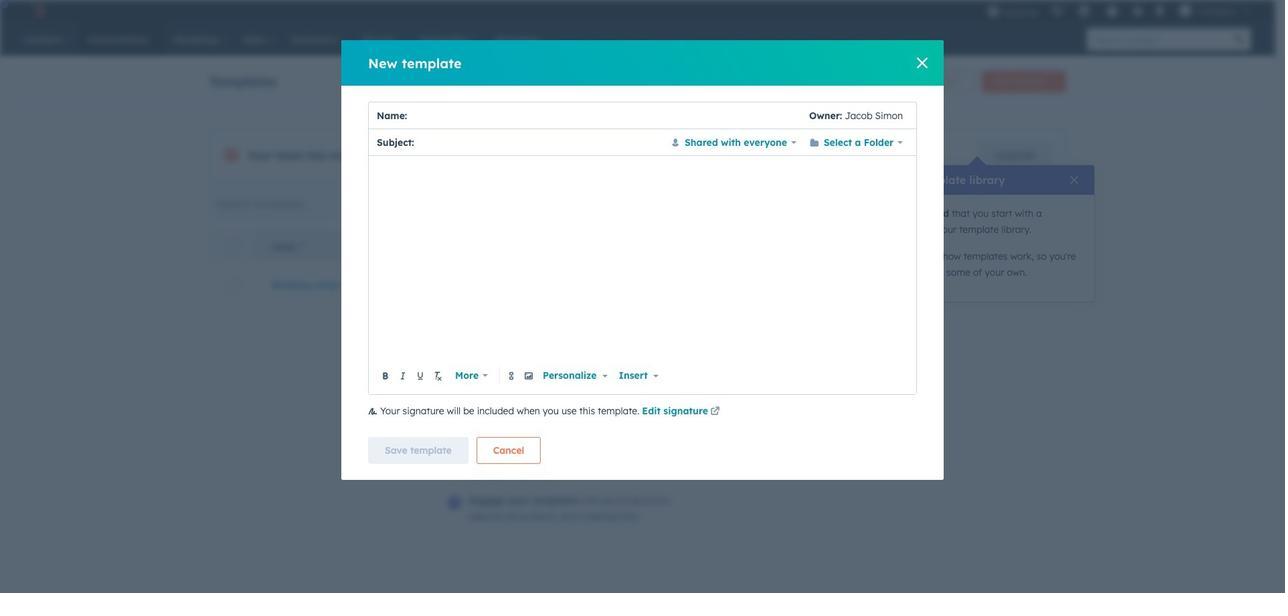 Task type: describe. For each thing, give the bounding box(es) containing it.
ascending sort. press to sort descending. image
[[301, 242, 306, 251]]

Search HubSpot search field
[[1088, 28, 1229, 51]]

press to sort. element
[[1045, 242, 1050, 253]]

marketplaces image
[[1079, 6, 1091, 18]]

jacob simon image
[[1180, 5, 1192, 17]]

ascending sort. press to sort descending. element
[[301, 242, 306, 253]]

1 link opens in a new window image from the top
[[711, 404, 720, 421]]

close image
[[1071, 176, 1079, 184]]



Task type: vqa. For each thing, say whether or not it's contained in the screenshot.
Link opens in a new window image
yes



Task type: locate. For each thing, give the bounding box(es) containing it.
None text field
[[407, 102, 810, 129], [418, 134, 662, 150], [378, 164, 909, 365], [407, 102, 810, 129], [418, 134, 662, 150], [378, 164, 909, 365]]

menu
[[981, 0, 1260, 21]]

banner
[[209, 67, 1066, 92]]

close image
[[917, 58, 928, 68]]

Search search field
[[209, 191, 372, 218]]

2 link opens in a new window image from the top
[[711, 407, 720, 417]]

link opens in a new window image
[[711, 404, 720, 421], [711, 407, 720, 417]]

dialog
[[342, 40, 944, 480]]



